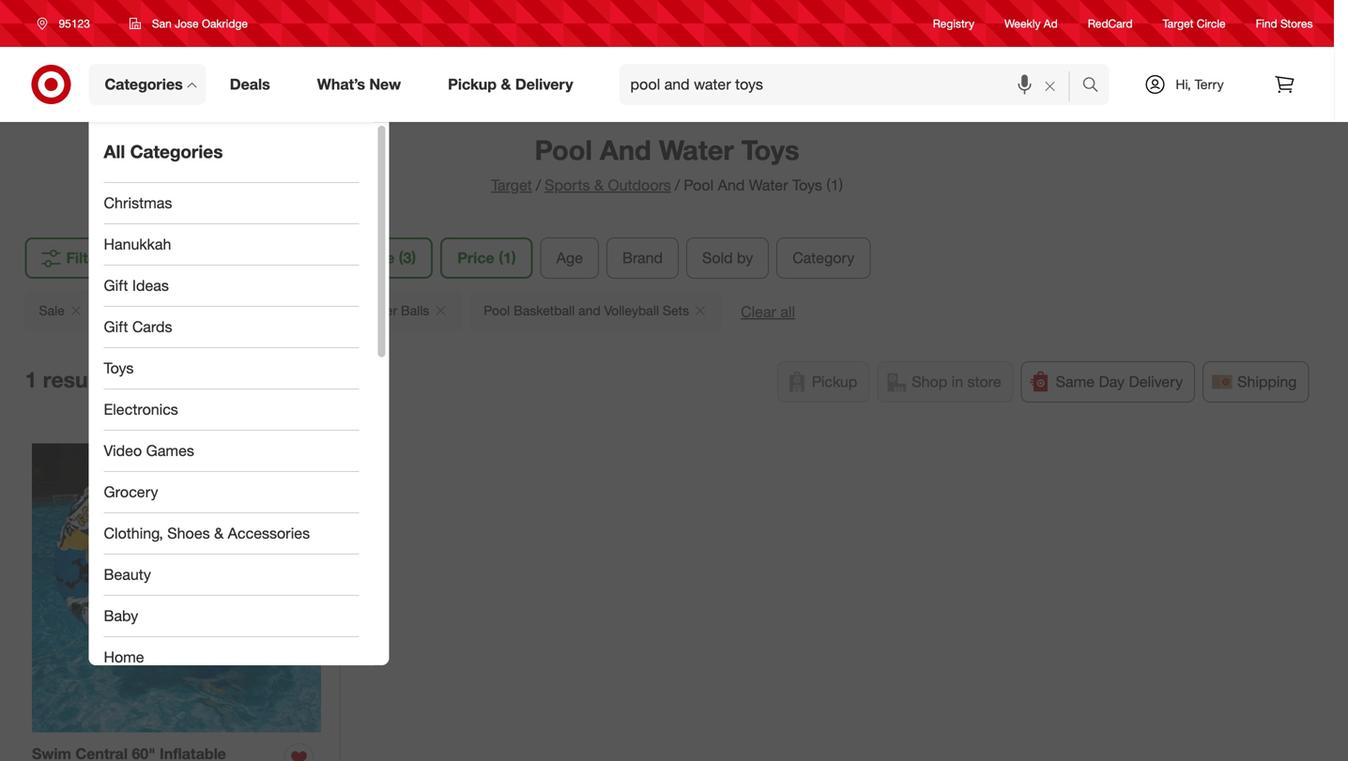 Task type: locate. For each thing, give the bounding box(es) containing it.
water left toys"
[[201, 373, 238, 391]]

price
[[457, 249, 495, 267]]

0 vertical spatial gift
[[104, 277, 128, 295]]

gift cards
[[104, 318, 172, 336]]

beauty link
[[89, 555, 374, 596]]

san jose oakridge
[[152, 16, 248, 31]]

deals down oakridge on the left top
[[230, 75, 270, 94]]

outdoors
[[608, 176, 671, 194]]

sold
[[702, 249, 733, 267]]

swim central 60" inflatable swimming pool float toy - yellow/blue image
[[32, 444, 321, 733], [32, 444, 321, 733]]

toys inside toys link
[[104, 359, 134, 378]]

find stores
[[1256, 16, 1313, 30]]

0 vertical spatial toys
[[282, 302, 309, 319]]

0 vertical spatial &
[[501, 75, 511, 94]]

2 horizontal spatial (1)
[[827, 176, 843, 194]]

(1) up category
[[827, 176, 843, 194]]

deals up the dive toys
[[258, 249, 298, 267]]

0 vertical spatial categories
[[105, 75, 183, 94]]

categories link
[[89, 64, 206, 105]]

pickup for pickup & delivery
[[448, 75, 497, 94]]

1 vertical spatial delivery
[[1129, 373, 1183, 391]]

1 vertical spatial categories
[[130, 141, 223, 163]]

1 horizontal spatial toys
[[282, 302, 309, 319]]

/
[[536, 176, 541, 194], [675, 176, 680, 194]]

pickup inside button
[[812, 373, 858, 391]]

gift down (5)
[[104, 277, 128, 295]]

sale button
[[25, 290, 98, 331]]

target left the circle
[[1163, 16, 1194, 30]]

same day delivery
[[1056, 373, 1183, 391]]

0 horizontal spatial delivery
[[515, 75, 573, 94]]

stores
[[1281, 16, 1313, 30]]

0 vertical spatial target
[[1163, 16, 1194, 30]]

categories right "all"
[[130, 141, 223, 163]]

shop in store
[[912, 373, 1002, 391]]

0 horizontal spatial water
[[201, 373, 238, 391]]

type
[[361, 249, 395, 267]]

hanukkah link
[[89, 224, 374, 266]]

1 vertical spatial pickup
[[812, 373, 858, 391]]

what's
[[317, 75, 365, 94]]

0 horizontal spatial pool
[[535, 133, 592, 167]]

1 horizontal spatial (1)
[[499, 249, 516, 267]]

clothing, shoes & accessories
[[104, 525, 310, 543]]

/ right outdoors
[[675, 176, 680, 194]]

toys"
[[242, 373, 275, 391]]

target circle
[[1163, 16, 1226, 30]]

and
[[600, 133, 651, 167], [718, 176, 745, 194], [579, 302, 601, 319], [171, 373, 196, 391]]

basketball
[[514, 302, 575, 319]]

1 vertical spatial toys
[[104, 359, 134, 378]]

video games link
[[89, 431, 374, 472]]

clear all
[[741, 303, 795, 321]]

2 / from the left
[[675, 176, 680, 194]]

toys right dive
[[282, 302, 309, 319]]

(5)
[[107, 249, 124, 267]]

1 horizontal spatial delivery
[[1129, 373, 1183, 391]]

target left sports
[[491, 176, 532, 194]]

1 gift from the top
[[104, 277, 128, 295]]

search
[[1074, 77, 1119, 95]]

0 vertical spatial pool
[[535, 133, 592, 167]]

cards
[[132, 318, 172, 336]]

1 horizontal spatial pickup
[[812, 373, 858, 391]]

sports & outdoors link
[[545, 176, 671, 194]]

0 horizontal spatial &
[[214, 525, 224, 543]]

and right "pool
[[171, 373, 196, 391]]

1 horizontal spatial &
[[501, 75, 511, 94]]

1 vertical spatial &
[[594, 176, 604, 194]]

2 gift from the top
[[104, 318, 128, 336]]

sets
[[663, 302, 689, 319]]

san jose oakridge button
[[117, 7, 260, 40]]

1 vertical spatial water
[[749, 176, 788, 194]]

shipping
[[1238, 373, 1297, 391]]

pickup button
[[777, 361, 870, 403]]

pool up sports
[[535, 133, 592, 167]]

categories down san
[[105, 75, 183, 94]]

category
[[793, 249, 855, 267]]

pool
[[535, 133, 592, 167], [684, 176, 714, 194]]

water up by
[[749, 176, 788, 194]]

2 horizontal spatial &
[[594, 176, 604, 194]]

1 horizontal spatial pool
[[684, 176, 714, 194]]

pool right outdoors
[[684, 176, 714, 194]]

water
[[363, 302, 397, 319]]

1 vertical spatial deals
[[258, 249, 298, 267]]

(1) right price
[[499, 249, 516, 267]]

What can we help you find? suggestions appear below search field
[[619, 64, 1087, 105]]

all
[[781, 303, 795, 321]]

(1) up dive toys button
[[303, 249, 320, 267]]

gift cards link
[[89, 307, 374, 348]]

deals (1)
[[258, 249, 320, 267]]

toys down the gift cards
[[104, 359, 134, 378]]

jose
[[175, 16, 199, 31]]

and left volleyball
[[579, 302, 601, 319]]

clothing, shoes & accessories link
[[89, 514, 374, 555]]

gift left cards
[[104, 318, 128, 336]]

water
[[659, 133, 734, 167], [749, 176, 788, 194], [201, 373, 238, 391]]

0 horizontal spatial (1)
[[303, 249, 320, 267]]

gift
[[104, 277, 128, 295], [104, 318, 128, 336]]

in
[[952, 373, 964, 391]]

delivery for pickup & delivery
[[515, 75, 573, 94]]

1 horizontal spatial /
[[675, 176, 680, 194]]

water up outdoors
[[659, 133, 734, 167]]

0 horizontal spatial pickup
[[448, 75, 497, 94]]

filter (5) button
[[25, 237, 139, 279]]

"pool
[[131, 373, 167, 391]]

0 horizontal spatial target
[[491, 176, 532, 194]]

0 horizontal spatial /
[[536, 176, 541, 194]]

deals
[[230, 75, 270, 94], [258, 249, 298, 267]]

water inside 1 result for "pool and water toys"
[[201, 373, 238, 391]]

$200
[[170, 302, 198, 319]]

2 horizontal spatial water
[[749, 176, 788, 194]]

and inside 1 result for "pool and water toys"
[[171, 373, 196, 391]]

0 vertical spatial pickup
[[448, 75, 497, 94]]

0 vertical spatial water
[[659, 133, 734, 167]]

&
[[501, 75, 511, 94], [594, 176, 604, 194], [214, 525, 224, 543]]

0 vertical spatial deals
[[230, 75, 270, 94]]

$150  –  $200
[[119, 302, 198, 319]]

hi, terry
[[1176, 76, 1224, 92]]

0 horizontal spatial toys
[[104, 359, 134, 378]]

2 vertical spatial water
[[201, 373, 238, 391]]

2 vertical spatial &
[[214, 525, 224, 543]]

delivery inside button
[[1129, 373, 1183, 391]]

0 vertical spatial delivery
[[515, 75, 573, 94]]

search button
[[1074, 64, 1119, 109]]

pickup
[[448, 75, 497, 94], [812, 373, 858, 391]]

1 vertical spatial pool
[[684, 176, 714, 194]]

hanukkah
[[104, 235, 171, 254]]

1 vertical spatial target
[[491, 176, 532, 194]]

(1) inside pool and water toys target / sports & outdoors / pool and water toys (1)
[[827, 176, 843, 194]]

1 vertical spatial gift
[[104, 318, 128, 336]]

(3)
[[399, 249, 416, 267]]

(1)
[[827, 176, 843, 194], [303, 249, 320, 267], [499, 249, 516, 267]]

accessories
[[228, 525, 310, 543]]

redcard link
[[1088, 15, 1133, 32]]

sort button
[[146, 237, 234, 279]]

deals for deals (1)
[[258, 249, 298, 267]]

clear
[[741, 303, 776, 321]]

weekly ad link
[[1005, 15, 1058, 32]]

redcard
[[1088, 16, 1133, 30]]

/ right target link at left top
[[536, 176, 541, 194]]



Task type: describe. For each thing, give the bounding box(es) containing it.
shipping button
[[1203, 361, 1310, 403]]

christmas link
[[89, 183, 374, 224]]

(1) for deals (1)
[[303, 249, 320, 267]]

target inside pool and water toys target / sports & outdoors / pool and water toys (1)
[[491, 176, 532, 194]]

age button
[[541, 237, 599, 279]]

all categories
[[104, 141, 223, 163]]

$150  –  $200 button
[[105, 290, 231, 331]]

shoes
[[167, 525, 210, 543]]

sale
[[39, 302, 65, 319]]

sports
[[545, 176, 590, 194]]

find stores link
[[1256, 15, 1313, 32]]

find
[[1256, 16, 1278, 30]]

1 horizontal spatial target
[[1163, 16, 1194, 30]]

type (3)
[[361, 249, 416, 267]]

1 horizontal spatial water
[[659, 133, 734, 167]]

same
[[1056, 373, 1095, 391]]

sold by button
[[686, 237, 769, 279]]

& inside 'link'
[[214, 525, 224, 543]]

shop in store button
[[877, 361, 1014, 403]]

pickup for pickup
[[812, 373, 858, 391]]

toys link
[[89, 348, 374, 390]]

1
[[25, 367, 37, 393]]

day
[[1099, 373, 1125, 391]]

target link
[[491, 176, 532, 194]]

shop
[[912, 373, 948, 391]]

gift ideas
[[104, 277, 169, 295]]

categories inside 'link'
[[105, 75, 183, 94]]

baby
[[104, 607, 138, 625]]

beauty
[[104, 566, 151, 584]]

and inside button
[[579, 302, 601, 319]]

brand
[[623, 249, 663, 267]]

deals for deals
[[230, 75, 270, 94]]

ad
[[1044, 16, 1058, 30]]

deals link
[[214, 64, 294, 105]]

baby link
[[89, 596, 374, 638]]

1 result for "pool and water toys"
[[25, 367, 275, 393]]

clothing,
[[104, 525, 163, 543]]

gift ideas link
[[89, 266, 374, 307]]

target circle link
[[1163, 15, 1226, 32]]

price (1)
[[457, 249, 516, 267]]

games
[[146, 442, 194, 460]]

store
[[968, 373, 1002, 391]]

gift for gift cards
[[104, 318, 128, 336]]

1 vertical spatial toys
[[793, 176, 823, 194]]

ideas
[[132, 277, 169, 295]]

dive
[[253, 302, 279, 319]]

electronics
[[104, 401, 178, 419]]

$150
[[119, 302, 148, 319]]

grocery
[[104, 483, 158, 502]]

terry
[[1195, 76, 1224, 92]]

video games
[[104, 442, 194, 460]]

sort
[[189, 249, 218, 267]]

0 vertical spatial toys
[[742, 133, 800, 167]]

filter (5)
[[66, 249, 124, 267]]

(1) for price (1)
[[499, 249, 516, 267]]

age
[[557, 249, 583, 267]]

category button
[[777, 237, 871, 279]]

dive toys
[[253, 302, 309, 319]]

for
[[109, 373, 127, 391]]

pool
[[484, 302, 510, 319]]

water balls
[[363, 302, 429, 319]]

pickup & delivery
[[448, 75, 573, 94]]

registry
[[933, 16, 975, 30]]

and up sold by
[[718, 176, 745, 194]]

what's new
[[317, 75, 401, 94]]

filter
[[66, 249, 102, 267]]

video
[[104, 442, 142, 460]]

1 / from the left
[[536, 176, 541, 194]]

& inside pool and water toys target / sports & outdoors / pool and water toys (1)
[[594, 176, 604, 194]]

circle
[[1197, 16, 1226, 30]]

electronics link
[[89, 390, 374, 431]]

home
[[104, 648, 144, 667]]

clear all button
[[741, 301, 795, 323]]

what's new link
[[301, 64, 425, 105]]

balls
[[401, 302, 429, 319]]

new
[[369, 75, 401, 94]]

sold by
[[702, 249, 753, 267]]

all
[[104, 141, 125, 163]]

registry link
[[933, 15, 975, 32]]

toys inside dive toys button
[[282, 302, 309, 319]]

home link
[[89, 638, 374, 679]]

delivery for same day delivery
[[1129, 373, 1183, 391]]

grocery link
[[89, 472, 374, 514]]

gift for gift ideas
[[104, 277, 128, 295]]

result
[[43, 367, 101, 393]]

brand button
[[607, 237, 679, 279]]

95123
[[59, 16, 90, 31]]

weekly
[[1005, 16, 1041, 30]]

and up outdoors
[[600, 133, 651, 167]]

water balls button
[[349, 290, 462, 331]]

pool basketball and volleyball sets button
[[470, 290, 722, 331]]



Task type: vqa. For each thing, say whether or not it's contained in the screenshot.


